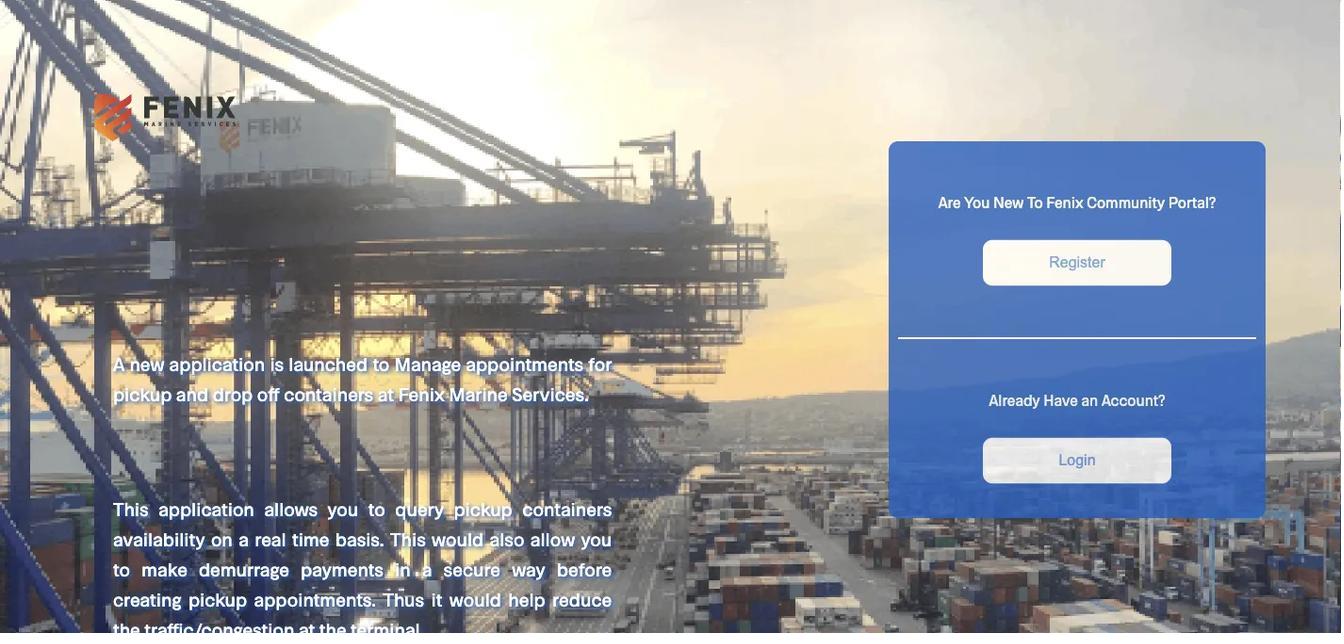 Task type: describe. For each thing, give the bounding box(es) containing it.
to
[[1028, 193, 1043, 211]]

1 vertical spatial this
[[390, 528, 426, 551]]

portal?
[[1169, 193, 1217, 211]]

new
[[994, 193, 1024, 211]]

also
[[490, 528, 525, 551]]

1 vertical spatial pickup
[[454, 498, 513, 520]]

drop
[[213, 383, 253, 405]]

you
[[965, 193, 990, 211]]

way
[[512, 558, 545, 581]]

account?
[[1102, 391, 1166, 409]]

already have an account?
[[989, 391, 1166, 409]]

on
[[211, 528, 233, 551]]

containers inside this application allows you to query pickup containers availability on a real time basis. this would also allow you to make demurrage payments in a secure way before creating pickup appointments. thus it would help reduce the traffic/congestion at the terminal.
[[523, 498, 612, 520]]

thus
[[383, 588, 424, 611]]

is
[[270, 353, 284, 375]]

login button
[[983, 438, 1172, 484]]

are you new to fenix community portal?
[[939, 193, 1217, 211]]

off
[[257, 383, 280, 405]]

containers inside a new application is launched to manage appointments for pickup and drop off containers at fenix marine services.
[[284, 383, 373, 405]]

manage
[[395, 353, 461, 375]]

at inside a new application is launched to manage appointments for pickup and drop off containers at fenix marine services.
[[378, 383, 394, 405]]

a
[[113, 353, 125, 375]]

2 vertical spatial to
[[113, 558, 130, 581]]

reduce
[[553, 588, 612, 611]]

register button
[[983, 240, 1172, 286]]

this application allows you to query pickup containers availability on a real time basis. this would also allow you to make demurrage payments in a secure way before creating pickup appointments. thus it would help reduce the traffic/congestion at the terminal.
[[113, 498, 612, 634]]

demurrage
[[199, 558, 289, 581]]

application inside this application allows you to query pickup containers availability on a real time basis. this would also allow you to make demurrage payments in a secure way before creating pickup appointments. thus it would help reduce the traffic/congestion at the terminal.
[[159, 498, 254, 520]]

payments
[[301, 558, 384, 581]]

community
[[1087, 193, 1165, 211]]

2 the from the left
[[319, 618, 347, 634]]

launched
[[289, 353, 368, 375]]

make
[[141, 558, 187, 581]]



Task type: vqa. For each thing, say whether or not it's contained in the screenshot.
GESU6682788
no



Task type: locate. For each thing, give the bounding box(es) containing it.
at left the marine
[[378, 383, 394, 405]]

have
[[1044, 391, 1078, 409]]

1 horizontal spatial containers
[[523, 498, 612, 520]]

at
[[378, 383, 394, 405], [299, 618, 315, 634]]

to up creating
[[113, 558, 130, 581]]

and
[[176, 383, 208, 405]]

0 vertical spatial fenix
[[1047, 193, 1084, 211]]

1 horizontal spatial you
[[581, 528, 612, 551]]

at down appointments.
[[299, 618, 315, 634]]

0 vertical spatial a
[[239, 528, 249, 551]]

0 horizontal spatial a
[[239, 528, 249, 551]]

0 horizontal spatial this
[[113, 498, 149, 520]]

pickup
[[113, 383, 172, 405], [454, 498, 513, 520], [188, 588, 247, 611]]

1 horizontal spatial fenix
[[1047, 193, 1084, 211]]

traffic/congestion
[[145, 618, 295, 634]]

login
[[1059, 452, 1096, 469]]

0 vertical spatial would
[[432, 528, 484, 551]]

would
[[432, 528, 484, 551], [450, 588, 501, 611]]

to left manage
[[373, 353, 390, 375]]

appointments
[[466, 353, 584, 375]]

1 vertical spatial would
[[450, 588, 501, 611]]

0 horizontal spatial fenix
[[398, 383, 445, 405]]

the down appointments.
[[319, 618, 347, 634]]

at inside this application allows you to query pickup containers availability on a real time basis. this would also allow you to make demurrage payments in a secure way before creating pickup appointments. thus it would help reduce the traffic/congestion at the terminal.
[[299, 618, 315, 634]]

the down creating
[[113, 618, 140, 634]]

fenix
[[1047, 193, 1084, 211], [398, 383, 445, 405]]

1 vertical spatial to
[[368, 498, 385, 520]]

1 vertical spatial fenix
[[398, 383, 445, 405]]

are
[[939, 193, 961, 211]]

0 vertical spatial at
[[378, 383, 394, 405]]

to up basis.
[[368, 498, 385, 520]]

containers up allow in the left of the page
[[523, 498, 612, 520]]

0 vertical spatial to
[[373, 353, 390, 375]]

pickup inside a new application is launched to manage appointments for pickup and drop off containers at fenix marine services.
[[113, 383, 172, 405]]

basis.
[[336, 528, 384, 551]]

0 horizontal spatial containers
[[284, 383, 373, 405]]

it
[[431, 588, 443, 611]]

0 vertical spatial containers
[[284, 383, 373, 405]]

creating
[[113, 588, 181, 611]]

0 vertical spatial this
[[113, 498, 149, 520]]

1 vertical spatial containers
[[523, 498, 612, 520]]

2 horizontal spatial pickup
[[454, 498, 513, 520]]

1 horizontal spatial pickup
[[188, 588, 247, 611]]

1 horizontal spatial the
[[319, 618, 347, 634]]

1 horizontal spatial this
[[390, 528, 426, 551]]

0 vertical spatial application
[[169, 353, 265, 375]]

an
[[1082, 391, 1099, 409]]

a new application is launched to manage appointments for pickup and drop off containers at fenix marine services.
[[113, 353, 612, 405]]

containers
[[284, 383, 373, 405], [523, 498, 612, 520]]

for
[[588, 353, 612, 375]]

1 vertical spatial a
[[422, 558, 432, 581]]

0 horizontal spatial pickup
[[113, 383, 172, 405]]

application
[[169, 353, 265, 375], [159, 498, 254, 520]]

pickup up traffic/congestion
[[188, 588, 247, 611]]

already
[[989, 391, 1040, 409]]

this up in
[[390, 528, 426, 551]]

application up drop
[[169, 353, 265, 375]]

secure
[[444, 558, 501, 581]]

application inside a new application is launched to manage appointments for pickup and drop off containers at fenix marine services.
[[169, 353, 265, 375]]

this up availability
[[113, 498, 149, 520]]

services.
[[512, 383, 589, 405]]

1 vertical spatial at
[[299, 618, 315, 634]]

a right on
[[239, 528, 249, 551]]

0 vertical spatial you
[[328, 498, 358, 520]]

you
[[328, 498, 358, 520], [581, 528, 612, 551]]

in
[[395, 558, 411, 581]]

allows
[[264, 498, 318, 520]]

marine
[[449, 383, 508, 405]]

a
[[239, 528, 249, 551], [422, 558, 432, 581]]

fenix inside a new application is launched to manage appointments for pickup and drop off containers at fenix marine services.
[[398, 383, 445, 405]]

to
[[373, 353, 390, 375], [368, 498, 385, 520], [113, 558, 130, 581]]

register
[[1050, 254, 1106, 271]]

would up secure
[[432, 528, 484, 551]]

you up basis.
[[328, 498, 358, 520]]

fenix down manage
[[398, 383, 445, 405]]

would down secure
[[450, 588, 501, 611]]

allow
[[531, 528, 575, 551]]

new
[[130, 353, 164, 375]]

1 horizontal spatial at
[[378, 383, 394, 405]]

0 horizontal spatial the
[[113, 618, 140, 634]]

pickup up also at the bottom of the page
[[454, 498, 513, 520]]

containers down launched
[[284, 383, 373, 405]]

this
[[113, 498, 149, 520], [390, 528, 426, 551]]

you up before
[[581, 528, 612, 551]]

terminal.
[[351, 618, 425, 634]]

1 vertical spatial you
[[581, 528, 612, 551]]

fenix right the to
[[1047, 193, 1084, 211]]

0 horizontal spatial you
[[328, 498, 358, 520]]

1 vertical spatial application
[[159, 498, 254, 520]]

query
[[395, 498, 444, 520]]

application up on
[[159, 498, 254, 520]]

0 vertical spatial pickup
[[113, 383, 172, 405]]

before
[[557, 558, 612, 581]]

2 vertical spatial pickup
[[188, 588, 247, 611]]

availability
[[113, 528, 205, 551]]

0 horizontal spatial at
[[299, 618, 315, 634]]

pickup down the new
[[113, 383, 172, 405]]

help
[[508, 588, 546, 611]]

1 the from the left
[[113, 618, 140, 634]]

a right in
[[422, 558, 432, 581]]

real
[[255, 528, 286, 551]]

the
[[113, 618, 140, 634], [319, 618, 347, 634]]

1 horizontal spatial a
[[422, 558, 432, 581]]

to inside a new application is launched to manage appointments for pickup and drop off containers at fenix marine services.
[[373, 353, 390, 375]]

appointments.
[[254, 588, 376, 611]]

time
[[292, 528, 329, 551]]



